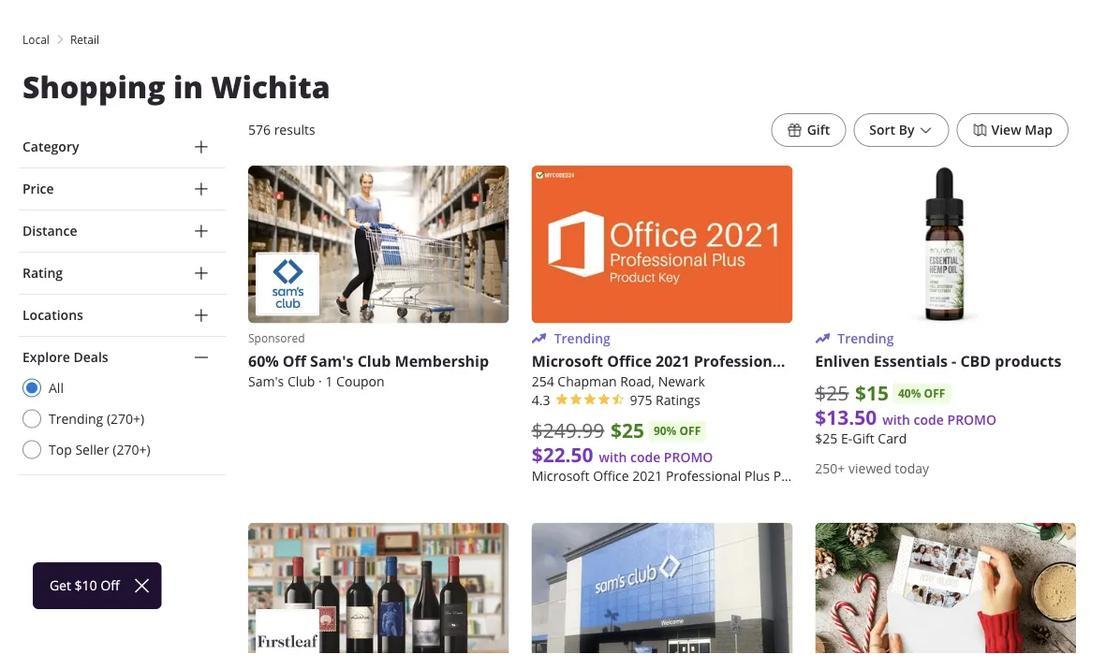 Task type: vqa. For each thing, say whether or not it's contained in the screenshot.
8 ratings IMAGE
no



Task type: describe. For each thing, give the bounding box(es) containing it.
with for $25
[[599, 449, 627, 466]]

plus inside "microsoft office 2021 professional plus 254 chapman road, newark"
[[790, 351, 821, 371]]

$249.99 $25 90% off $22.50 with code promo microsoft office 2021 professional plus product key - lifetime for windows 1pc
[[532, 417, 1015, 485]]

e-
[[841, 430, 853, 447]]

office inside $249.99 $25 90% off $22.50 with code promo microsoft office 2021 professional plus product key - lifetime for windows 1pc
[[593, 467, 629, 485]]

code for $25
[[630, 449, 661, 466]]

enliven essentials - cbd products
[[815, 351, 1062, 371]]

0 vertical spatial -
[[952, 351, 957, 371]]

sort by
[[869, 121, 915, 139]]

by
[[899, 121, 915, 139]]

gift inside $25 $15 40% off $13.50 with code promo $25 e-gift card
[[853, 430, 875, 447]]

category
[[22, 138, 79, 155]]

90%
[[654, 423, 677, 439]]

off for $25
[[680, 423, 701, 439]]

promo for $25
[[664, 449, 713, 466]]

1pc
[[991, 467, 1015, 485]]

top seller (270+)
[[49, 441, 150, 458]]

chapman
[[558, 373, 617, 390]]

576 results
[[248, 121, 315, 139]]

plus inside $249.99 $25 90% off $22.50 with code promo microsoft office 2021 professional plus product key - lifetime for windows 1pc
[[745, 467, 770, 485]]

$25 left e-
[[815, 430, 838, 447]]

professional inside "microsoft office 2021 professional plus 254 chapman road, newark"
[[694, 351, 786, 371]]

0 vertical spatial (270+)
[[107, 410, 144, 428]]

975
[[630, 391, 652, 409]]

locations button
[[19, 295, 226, 336]]

wichita
[[211, 67, 330, 107]]

40%
[[898, 386, 921, 402]]

2021 inside "microsoft office 2021 professional plus 254 chapman road, newark"
[[656, 351, 690, 371]]

$15
[[855, 380, 889, 407]]

·
[[319, 373, 322, 390]]

professional inside $249.99 $25 90% off $22.50 with code promo microsoft office 2021 professional plus product key - lifetime for windows 1pc
[[666, 467, 741, 485]]

local link
[[22, 31, 50, 48]]

all
[[49, 379, 64, 397]]

deals
[[73, 349, 108, 366]]

local
[[22, 32, 50, 47]]

shopping in wichita
[[22, 67, 330, 107]]

microsoft office 2021 professional plus 254 chapman road, newark
[[532, 351, 821, 390]]

0 horizontal spatial sam's
[[248, 373, 284, 390]]

price
[[22, 180, 54, 198]]

off for $15
[[924, 386, 945, 402]]

sponsored
[[248, 331, 305, 346]]

sponsored 60% off sam's club membership sam's club    ·    1 coupon
[[248, 331, 489, 390]]

ratings
[[656, 391, 701, 409]]

975 ratings
[[630, 391, 701, 409]]

windows
[[932, 467, 988, 485]]

membership
[[395, 351, 489, 371]]

0 horizontal spatial club
[[287, 373, 315, 390]]

distance
[[22, 222, 77, 240]]

promo for $15
[[947, 411, 997, 428]]

cbd
[[960, 351, 991, 371]]

$25 $15 40% off $13.50 with code promo $25 e-gift card
[[815, 380, 997, 447]]

explore deals
[[22, 349, 108, 366]]

top
[[49, 441, 72, 458]]

1
[[325, 373, 333, 390]]

with for $15
[[883, 411, 910, 428]]

distance button
[[19, 211, 226, 252]]



Task type: locate. For each thing, give the bounding box(es) containing it.
gift button
[[771, 113, 846, 147]]

1 vertical spatial -
[[850, 467, 855, 485]]

0 vertical spatial club
[[357, 351, 391, 371]]

1 horizontal spatial trending
[[554, 330, 611, 347]]

1 horizontal spatial off
[[924, 386, 945, 402]]

0 horizontal spatial off
[[680, 423, 701, 439]]

microsoft down $249.99
[[532, 467, 590, 485]]

2021 inside $249.99 $25 90% off $22.50 with code promo microsoft office 2021 professional plus product key - lifetime for windows 1pc
[[632, 467, 662, 485]]

2021 down 90%
[[632, 467, 662, 485]]

view map button
[[957, 113, 1069, 147]]

plus up $13.50
[[790, 351, 821, 371]]

microsoft inside "microsoft office 2021 professional plus 254 chapman road, newark"
[[532, 351, 603, 371]]

(270+)
[[107, 410, 144, 428], [113, 441, 150, 458]]

0 horizontal spatial with
[[599, 449, 627, 466]]

1 vertical spatial club
[[287, 373, 315, 390]]

1 vertical spatial with
[[599, 449, 627, 466]]

lifetime
[[858, 467, 908, 485]]

card
[[878, 430, 907, 447]]

map
[[1025, 121, 1053, 139]]

2 microsoft from the top
[[532, 467, 590, 485]]

(270+) up top seller (270+) on the bottom of page
[[107, 410, 144, 428]]

1 vertical spatial professional
[[666, 467, 741, 485]]

with right the $22.50
[[599, 449, 627, 466]]

1 horizontal spatial promo
[[947, 411, 997, 428]]

2 horizontal spatial trending
[[838, 330, 894, 347]]

- inside $249.99 $25 90% off $22.50 with code promo microsoft office 2021 professional plus product key - lifetime for windows 1pc
[[850, 467, 855, 485]]

1 horizontal spatial -
[[952, 351, 957, 371]]

$25
[[815, 380, 849, 406], [611, 417, 644, 444], [815, 430, 838, 447]]

promo inside $249.99 $25 90% off $22.50 with code promo microsoft office 2021 professional plus product key - lifetime for windows 1pc
[[664, 449, 713, 466]]

0 vertical spatial promo
[[947, 411, 997, 428]]

with up the card
[[883, 411, 910, 428]]

1 horizontal spatial plus
[[790, 351, 821, 371]]

off inside $25 $15 40% off $13.50 with code promo $25 e-gift card
[[924, 386, 945, 402]]

0 vertical spatial off
[[924, 386, 945, 402]]

microsoft inside $249.99 $25 90% off $22.50 with code promo microsoft office 2021 professional plus product key - lifetime for windows 1pc
[[532, 467, 590, 485]]

office up road,
[[607, 351, 652, 371]]

- right the key at the right bottom of page
[[850, 467, 855, 485]]

254
[[532, 373, 554, 390]]

road,
[[620, 373, 655, 390]]

today
[[895, 460, 929, 477]]

trending up enliven
[[838, 330, 894, 347]]

product
[[774, 467, 822, 485]]

off right 90%
[[680, 423, 701, 439]]

seller
[[75, 441, 109, 458]]

club up coupon
[[357, 351, 391, 371]]

for
[[911, 467, 929, 485]]

0 horizontal spatial plus
[[745, 467, 770, 485]]

1 vertical spatial sam's
[[248, 373, 284, 390]]

0 vertical spatial code
[[914, 411, 944, 428]]

$25 inside $249.99 $25 90% off $22.50 with code promo microsoft office 2021 professional plus product key - lifetime for windows 1pc
[[611, 417, 644, 444]]

sam's
[[310, 351, 354, 371], [248, 373, 284, 390]]

2021 up the newark in the right of the page
[[656, 351, 690, 371]]

professional up the newark in the right of the page
[[694, 351, 786, 371]]

gift
[[807, 121, 830, 139], [853, 430, 875, 447]]

1 horizontal spatial code
[[914, 411, 944, 428]]

trending inside "explore deals" list
[[49, 410, 103, 428]]

office down $249.99
[[593, 467, 629, 485]]

576
[[248, 121, 271, 139]]

1 vertical spatial (270+)
[[113, 441, 150, 458]]

2021
[[656, 351, 690, 371], [632, 467, 662, 485]]

sam's up the 1
[[310, 351, 354, 371]]

category button
[[19, 126, 226, 168]]

$25 down enliven
[[815, 380, 849, 406]]

rating
[[22, 265, 63, 282]]

trending up top
[[49, 410, 103, 428]]

promo inside $25 $15 40% off $13.50 with code promo $25 e-gift card
[[947, 411, 997, 428]]

1 vertical spatial office
[[593, 467, 629, 485]]

1 vertical spatial gift
[[853, 430, 875, 447]]

0 vertical spatial plus
[[790, 351, 821, 371]]

0 vertical spatial gift
[[807, 121, 830, 139]]

rating button
[[19, 253, 226, 294]]

off right 40%
[[924, 386, 945, 402]]

0 horizontal spatial gift
[[807, 121, 830, 139]]

professional down 90%
[[666, 467, 741, 485]]

trending
[[554, 330, 611, 347], [838, 330, 894, 347], [49, 410, 103, 428]]

view
[[991, 121, 1021, 139]]

1 vertical spatial plus
[[745, 467, 770, 485]]

1 vertical spatial 2021
[[632, 467, 662, 485]]

250+
[[815, 460, 845, 477]]

plus
[[790, 351, 821, 371], [745, 467, 770, 485]]

4.3
[[532, 391, 550, 409]]

1 horizontal spatial sam's
[[310, 351, 354, 371]]

with inside $25 $15 40% off $13.50 with code promo $25 e-gift card
[[883, 411, 910, 428]]

trending for enliven essentials - cbd products
[[838, 330, 894, 347]]

explore
[[22, 349, 70, 366]]

retail
[[70, 32, 99, 47]]

-
[[952, 351, 957, 371], [850, 467, 855, 485]]

1 vertical spatial code
[[630, 449, 661, 466]]

club
[[357, 351, 391, 371], [287, 373, 315, 390]]

viewed
[[849, 460, 891, 477]]

products
[[995, 351, 1062, 371]]

code inside $249.99 $25 90% off $22.50 with code promo microsoft office 2021 professional plus product key - lifetime for windows 1pc
[[630, 449, 661, 466]]

gift inside button
[[807, 121, 830, 139]]

250+ viewed today
[[815, 460, 929, 477]]

1 microsoft from the top
[[532, 351, 603, 371]]

plus left product
[[745, 467, 770, 485]]

$249.99
[[532, 418, 604, 444]]

0 vertical spatial professional
[[694, 351, 786, 371]]

code
[[914, 411, 944, 428], [630, 449, 661, 466]]

code for $15
[[914, 411, 944, 428]]

$22.50
[[532, 441, 593, 468]]

promo down 90%
[[664, 449, 713, 466]]

promo
[[947, 411, 997, 428], [664, 449, 713, 466]]

off inside $249.99 $25 90% off $22.50 with code promo microsoft office 2021 professional plus product key - lifetime for windows 1pc
[[680, 423, 701, 439]]

60%
[[248, 351, 279, 371]]

1 horizontal spatial gift
[[853, 430, 875, 447]]

code inside $25 $15 40% off $13.50 with code promo $25 e-gift card
[[914, 411, 944, 428]]

off
[[924, 386, 945, 402], [680, 423, 701, 439]]

1 vertical spatial off
[[680, 423, 701, 439]]

trending up chapman
[[554, 330, 611, 347]]

club left the ·
[[287, 373, 315, 390]]

trending (270+)
[[49, 410, 144, 428]]

code down 90%
[[630, 449, 661, 466]]

1 vertical spatial microsoft
[[532, 467, 590, 485]]

office inside "microsoft office 2021 professional plus 254 chapman road, newark"
[[607, 351, 652, 371]]

explore deals button
[[19, 337, 226, 378]]

0 horizontal spatial code
[[630, 449, 661, 466]]

professional
[[694, 351, 786, 371], [666, 467, 741, 485]]

price button
[[19, 169, 226, 210]]

code down 40%
[[914, 411, 944, 428]]

0 vertical spatial microsoft
[[532, 351, 603, 371]]

(270+) right seller
[[113, 441, 150, 458]]

1 horizontal spatial club
[[357, 351, 391, 371]]

newark
[[658, 373, 705, 390]]

sam's down 60%
[[248, 373, 284, 390]]

0 horizontal spatial trending
[[49, 410, 103, 428]]

enliven
[[815, 351, 870, 371]]

essentials
[[874, 351, 948, 371]]

in
[[173, 67, 203, 107]]

promo up 'windows'
[[947, 411, 997, 428]]

0 vertical spatial with
[[883, 411, 910, 428]]

sort by button
[[854, 113, 949, 147]]

1 vertical spatial promo
[[664, 449, 713, 466]]

results
[[274, 121, 315, 139]]

- left cbd
[[952, 351, 957, 371]]

gift left the card
[[853, 430, 875, 447]]

coupon
[[336, 373, 385, 390]]

shopping
[[22, 67, 165, 107]]

gift left sort
[[807, 121, 830, 139]]

microsoft up chapman
[[532, 351, 603, 371]]

sort
[[869, 121, 896, 139]]

off
[[283, 351, 306, 371]]

with inside $249.99 $25 90% off $22.50 with code promo microsoft office 2021 professional plus product key - lifetime for windows 1pc
[[599, 449, 627, 466]]

0 horizontal spatial promo
[[664, 449, 713, 466]]

microsoft
[[532, 351, 603, 371], [532, 467, 590, 485]]

locations
[[22, 307, 83, 324]]

$25 down 975
[[611, 417, 644, 444]]

0 vertical spatial office
[[607, 351, 652, 371]]

office
[[607, 351, 652, 371], [593, 467, 629, 485]]

0 horizontal spatial -
[[850, 467, 855, 485]]

$13.50
[[815, 404, 877, 431]]

breadcrumbs element
[[19, 31, 1087, 48]]

view map
[[991, 121, 1053, 139]]

0 vertical spatial sam's
[[310, 351, 354, 371]]

key
[[825, 467, 847, 485]]

trending for microsoft office 2021 professional plus
[[554, 330, 611, 347]]

0 vertical spatial 2021
[[656, 351, 690, 371]]

1 horizontal spatial with
[[883, 411, 910, 428]]

explore deals list
[[22, 378, 226, 460]]

with
[[883, 411, 910, 428], [599, 449, 627, 466]]



